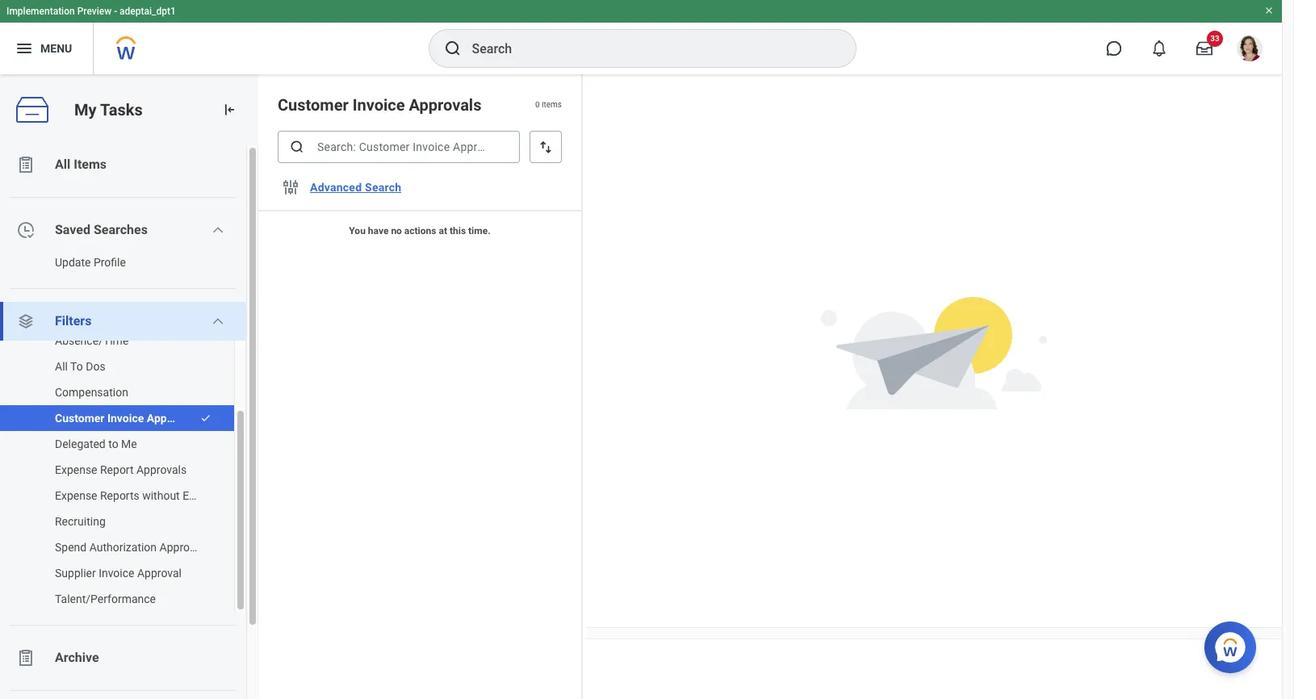 Task type: locate. For each thing, give the bounding box(es) containing it.
list containing absence/time
[[0, 328, 246, 612]]

implementation
[[6, 6, 75, 17]]

actions
[[405, 225, 437, 237]]

all inside all items button
[[55, 157, 70, 172]]

2 all from the top
[[55, 360, 68, 373]]

1 horizontal spatial search image
[[443, 39, 462, 58]]

profile logan mcneil image
[[1237, 36, 1263, 65]]

chevron down image
[[212, 224, 225, 237], [212, 315, 225, 328]]

1 vertical spatial search image
[[289, 139, 305, 155]]

update profile button
[[0, 250, 230, 275]]

expense down delegated
[[55, 464, 97, 477]]

Search Workday  search field
[[472, 31, 823, 66]]

delegated
[[55, 438, 106, 451]]

0 vertical spatial customer
[[278, 95, 349, 115]]

chevron down image inside 'saved searches' dropdown button
[[212, 224, 225, 237]]

approvals
[[409, 95, 482, 115], [147, 412, 198, 425], [136, 464, 187, 477], [160, 541, 210, 554]]

clipboard image inside all items button
[[16, 155, 36, 174]]

33
[[1211, 34, 1220, 43]]

1 all from the top
[[55, 157, 70, 172]]

all
[[55, 157, 70, 172], [55, 360, 68, 373]]

2 vertical spatial invoice
[[99, 567, 134, 580]]

notifications large image
[[1152, 40, 1168, 57]]

all inside all to dos "button"
[[55, 360, 68, 373]]

advanced search button
[[304, 171, 408, 204]]

2 list from the top
[[0, 328, 246, 612]]

approvals left check icon
[[147, 412, 198, 425]]

all left to
[[55, 360, 68, 373]]

clipboard image left all items
[[16, 155, 36, 174]]

all for all items
[[55, 157, 70, 172]]

expense for expense reports without exceptions
[[55, 489, 97, 502]]

filters button
[[0, 302, 246, 341]]

supplier invoice approval
[[55, 567, 182, 580]]

customer invoice approvals inside customer invoice approvals button
[[55, 412, 198, 425]]

menu button
[[0, 23, 93, 74]]

all left items
[[55, 157, 70, 172]]

configure image
[[281, 178, 300, 197]]

1 vertical spatial expense
[[55, 489, 97, 502]]

approvals up approval
[[160, 541, 210, 554]]

0 vertical spatial chevron down image
[[212, 224, 225, 237]]

implementation preview -   adeptai_dpt1
[[6, 6, 176, 17]]

0 horizontal spatial customer
[[55, 412, 105, 425]]

saved searches
[[55, 222, 148, 237]]

without
[[142, 489, 180, 502]]

1 vertical spatial customer
[[55, 412, 105, 425]]

approvals for customer invoice approvals button
[[147, 412, 198, 425]]

supplier invoice approval button
[[0, 561, 218, 586]]

approvals up without at the left
[[136, 464, 187, 477]]

customer invoice approvals up me at the bottom left
[[55, 412, 198, 425]]

approvals up 'search: customer invoice approvals' text box
[[409, 95, 482, 115]]

0 vertical spatial invoice
[[353, 95, 405, 115]]

1 vertical spatial customer invoice approvals
[[55, 412, 198, 425]]

adeptai_dpt1
[[120, 6, 176, 17]]

customer invoice approvals inside item list element
[[278, 95, 482, 115]]

invoice down the authorization
[[99, 567, 134, 580]]

delegated to me button
[[0, 431, 218, 457]]

0
[[535, 100, 540, 109]]

delegated to me
[[55, 438, 137, 451]]

0 vertical spatial expense
[[55, 464, 97, 477]]

2 chevron down image from the top
[[212, 315, 225, 328]]

1 clipboard image from the top
[[16, 155, 36, 174]]

searches
[[94, 222, 148, 237]]

1 vertical spatial chevron down image
[[212, 315, 225, 328]]

customer
[[278, 95, 349, 115], [55, 412, 105, 425]]

spend
[[55, 541, 87, 554]]

0 vertical spatial clipboard image
[[16, 155, 36, 174]]

approvals for spend authorization approvals button
[[160, 541, 210, 554]]

customer invoice approvals up 'search: customer invoice approvals' text box
[[278, 95, 482, 115]]

update profile
[[55, 256, 126, 269]]

no
[[391, 225, 402, 237]]

sort image
[[538, 139, 554, 155]]

0 vertical spatial customer invoice approvals
[[278, 95, 482, 115]]

chevron down image inside 'filters' dropdown button
[[212, 315, 225, 328]]

1 vertical spatial all
[[55, 360, 68, 373]]

0 horizontal spatial search image
[[289, 139, 305, 155]]

list containing all items
[[0, 145, 258, 699]]

1 expense from the top
[[55, 464, 97, 477]]

clipboard image for archive
[[16, 649, 36, 668]]

expense reports without exceptions
[[55, 489, 238, 502]]

approvals inside item list element
[[409, 95, 482, 115]]

2 clipboard image from the top
[[16, 649, 36, 668]]

1 horizontal spatial customer invoice approvals
[[278, 95, 482, 115]]

menu
[[40, 42, 72, 55]]

search image
[[443, 39, 462, 58], [289, 139, 305, 155]]

1 vertical spatial invoice
[[107, 412, 144, 425]]

archive button
[[0, 639, 246, 678]]

you have no actions at this time.
[[349, 225, 491, 237]]

2 expense from the top
[[55, 489, 97, 502]]

1 list from the top
[[0, 145, 258, 699]]

clipboard image
[[16, 155, 36, 174], [16, 649, 36, 668]]

invoice for customer invoice approvals button
[[107, 412, 144, 425]]

items
[[74, 157, 107, 172]]

1 horizontal spatial customer
[[278, 95, 349, 115]]

expense
[[55, 464, 97, 477], [55, 489, 97, 502]]

clipboard image inside archive button
[[16, 649, 36, 668]]

spend authorization approvals
[[55, 541, 210, 554]]

recruiting button
[[0, 509, 218, 535]]

time.
[[469, 225, 491, 237]]

transformation import image
[[221, 102, 237, 118]]

clipboard image left archive
[[16, 649, 36, 668]]

dos
[[86, 360, 106, 373]]

1 chevron down image from the top
[[212, 224, 225, 237]]

0 horizontal spatial customer invoice approvals
[[55, 412, 198, 425]]

preview
[[77, 6, 112, 17]]

1 vertical spatial clipboard image
[[16, 649, 36, 668]]

at
[[439, 225, 447, 237]]

Search: Customer Invoice Approvals text field
[[278, 131, 520, 163]]

invoice
[[353, 95, 405, 115], [107, 412, 144, 425], [99, 567, 134, 580]]

0 vertical spatial all
[[55, 157, 70, 172]]

expense up recruiting at the bottom left
[[55, 489, 97, 502]]

my tasks
[[74, 100, 143, 119]]

advanced search
[[310, 181, 402, 194]]

list
[[0, 145, 258, 699], [0, 328, 246, 612]]

update
[[55, 256, 91, 269]]

customer invoice approvals
[[278, 95, 482, 115], [55, 412, 198, 425]]

invoice up me at the bottom left
[[107, 412, 144, 425]]

invoice for supplier invoice approval button on the bottom of page
[[99, 567, 134, 580]]

my
[[74, 100, 97, 119]]

0 vertical spatial search image
[[443, 39, 462, 58]]

invoice up 'search: customer invoice approvals' text box
[[353, 95, 405, 115]]



Task type: vqa. For each thing, say whether or not it's contained in the screenshot.
remind
no



Task type: describe. For each thing, give the bounding box(es) containing it.
have
[[368, 225, 389, 237]]

me
[[121, 438, 137, 451]]

you
[[349, 225, 366, 237]]

item list element
[[258, 74, 583, 699]]

inbox large image
[[1197, 40, 1213, 57]]

list inside my tasks element
[[0, 328, 246, 612]]

filters
[[55, 313, 92, 329]]

absence/time
[[55, 334, 129, 347]]

customer invoice approvals button
[[0, 405, 198, 431]]

my tasks element
[[0, 74, 258, 699]]

search image inside item list element
[[289, 139, 305, 155]]

chevron down image for saved searches
[[212, 224, 225, 237]]

to
[[108, 438, 118, 451]]

all items button
[[0, 145, 246, 184]]

saved
[[55, 222, 90, 237]]

approvals for expense report approvals button
[[136, 464, 187, 477]]

expense reports without exceptions button
[[0, 483, 238, 509]]

33 button
[[1187, 31, 1224, 66]]

exceptions
[[183, 489, 238, 502]]

saved searches button
[[0, 211, 246, 250]]

all to dos button
[[0, 354, 218, 380]]

archive
[[55, 650, 99, 666]]

recruiting
[[55, 515, 106, 528]]

to
[[70, 360, 83, 373]]

compensation button
[[0, 380, 218, 405]]

talent/performance
[[55, 593, 156, 606]]

0 items
[[535, 100, 562, 109]]

all for all to dos
[[55, 360, 68, 373]]

absence/time button
[[0, 328, 218, 354]]

report
[[100, 464, 134, 477]]

authorization
[[89, 541, 157, 554]]

talent/performance button
[[0, 586, 218, 612]]

perspective image
[[16, 312, 36, 331]]

expense for expense report approvals
[[55, 464, 97, 477]]

menu banner
[[0, 0, 1283, 74]]

supplier
[[55, 567, 96, 580]]

all items
[[55, 157, 107, 172]]

expense report approvals button
[[0, 457, 218, 483]]

spend authorization approvals button
[[0, 535, 218, 561]]

clock check image
[[16, 221, 36, 240]]

search
[[365, 181, 402, 194]]

expense report approvals
[[55, 464, 187, 477]]

chevron down image for filters
[[212, 315, 225, 328]]

items
[[542, 100, 562, 109]]

clipboard image for all items
[[16, 155, 36, 174]]

customer inside button
[[55, 412, 105, 425]]

check image
[[200, 413, 212, 424]]

advanced
[[310, 181, 362, 194]]

profile
[[94, 256, 126, 269]]

compensation
[[55, 386, 128, 399]]

approval
[[137, 567, 182, 580]]

close environment banner image
[[1265, 6, 1275, 15]]

all to dos
[[55, 360, 106, 373]]

this
[[450, 225, 466, 237]]

invoice inside item list element
[[353, 95, 405, 115]]

customer inside item list element
[[278, 95, 349, 115]]

justify image
[[15, 39, 34, 58]]

-
[[114, 6, 117, 17]]

tasks
[[100, 100, 143, 119]]

reports
[[100, 489, 140, 502]]



